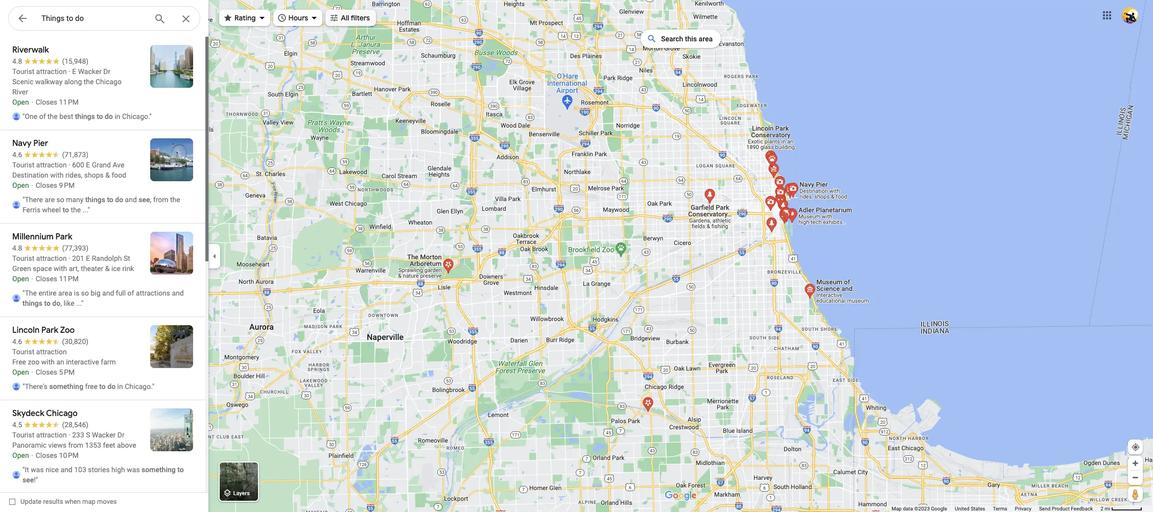 Task type: describe. For each thing, give the bounding box(es) containing it.
all filters
[[341, 13, 370, 22]]

show street view coverage image
[[1128, 487, 1143, 502]]

hours
[[288, 13, 308, 22]]

 button
[[8, 6, 37, 33]]

zoom in image
[[1132, 460, 1139, 468]]

privacy
[[1015, 506, 1032, 512]]

results
[[43, 498, 63, 506]]

product
[[1052, 506, 1070, 512]]

hours button
[[273, 7, 322, 29]]

filters
[[351, 13, 370, 22]]

zoom out image
[[1132, 474, 1139, 482]]

Things to do field
[[8, 6, 200, 31]]

layers
[[233, 491, 250, 497]]

 search field
[[8, 6, 200, 33]]

mi
[[1105, 506, 1111, 512]]

states
[[971, 506, 985, 512]]


[[16, 11, 29, 26]]

google account: ben nelson  
(ben.nelson1980@gmail.com) image
[[1122, 7, 1138, 23]]

united states
[[955, 506, 985, 512]]

rating
[[235, 13, 256, 22]]

google
[[931, 506, 947, 512]]

results for things to do feed
[[0, 37, 208, 494]]

send product feedback
[[1039, 506, 1093, 512]]

google maps element
[[0, 0, 1153, 512]]

none field inside 'things to do' field
[[41, 12, 146, 25]]

map
[[892, 506, 902, 512]]

collapse side panel image
[[209, 251, 220, 262]]

data
[[903, 506, 913, 512]]

map data ©2023 google
[[892, 506, 947, 512]]

area
[[699, 35, 713, 43]]

united
[[955, 506, 970, 512]]

map
[[82, 498, 95, 506]]

search this area button
[[641, 30, 721, 48]]

all filters button
[[326, 7, 376, 29]]

Update results when map moves checkbox
[[9, 496, 117, 508]]

feedback
[[1071, 506, 1093, 512]]

footer inside google maps element
[[892, 506, 1101, 512]]



Task type: locate. For each thing, give the bounding box(es) containing it.
show your location image
[[1131, 443, 1140, 452]]

update results when map moves
[[20, 498, 117, 506]]

©2023
[[914, 506, 930, 512]]

terms
[[993, 506, 1007, 512]]

2 mi
[[1101, 506, 1111, 512]]

send
[[1039, 506, 1051, 512]]

when
[[65, 498, 81, 506]]

footer containing map data ©2023 google
[[892, 506, 1101, 512]]

united states button
[[955, 506, 985, 512]]

search
[[661, 35, 683, 43]]

terms button
[[993, 506, 1007, 512]]

footer
[[892, 506, 1101, 512]]

all
[[341, 13, 349, 22]]

privacy button
[[1015, 506, 1032, 512]]

moves
[[97, 498, 117, 506]]

rating button
[[219, 7, 270, 29]]

send product feedback button
[[1039, 506, 1093, 512]]

2 mi button
[[1101, 506, 1142, 512]]

search this area
[[661, 35, 713, 43]]

this
[[685, 35, 697, 43]]

update
[[20, 498, 42, 506]]

2
[[1101, 506, 1104, 512]]

None field
[[41, 12, 146, 25]]



Task type: vqa. For each thing, say whether or not it's contained in the screenshot.
privacy
yes



